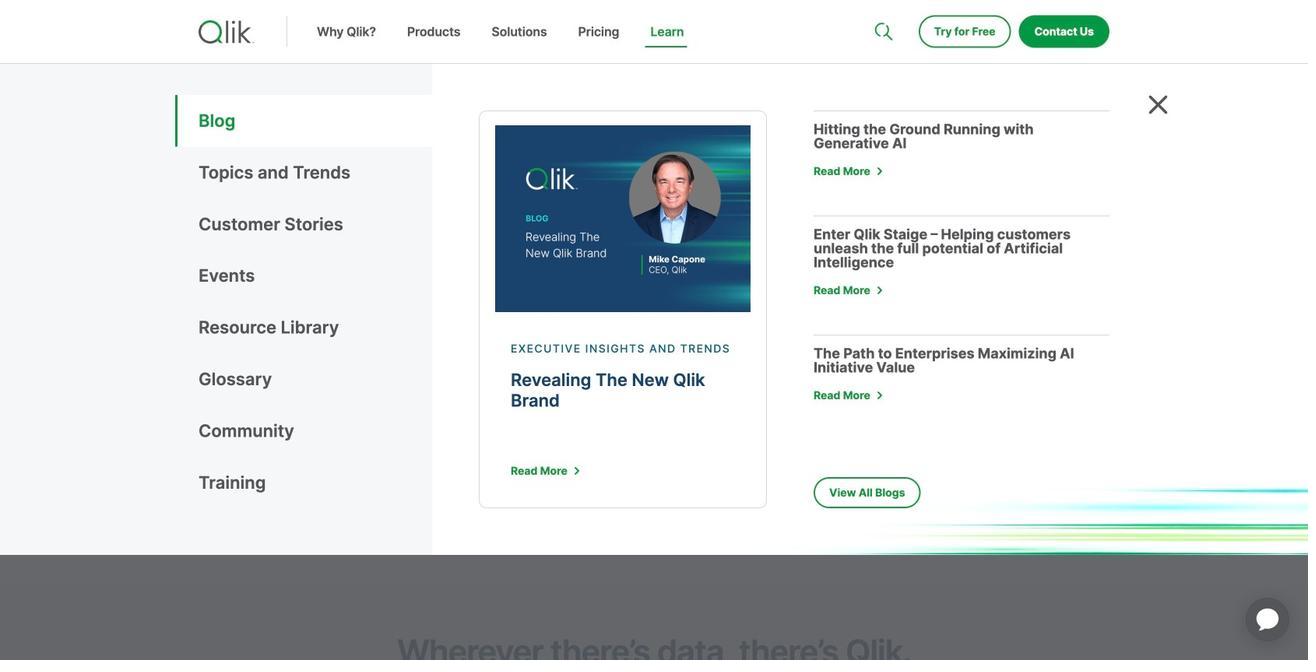 Task type: vqa. For each thing, say whether or not it's contained in the screenshot.
Qlik image
yes



Task type: describe. For each thing, give the bounding box(es) containing it.
headshot of mike capone, ceo, qlik and the text "revealing the new qlik brand" image
[[495, 125, 751, 312]]



Task type: locate. For each thing, give the bounding box(es) containing it.
application
[[1227, 579, 1308, 660]]

support image
[[876, 0, 888, 12]]

login image
[[1060, 0, 1072, 12]]

qlik image
[[199, 20, 255, 44]]

close search image
[[1149, 95, 1168, 114]]



